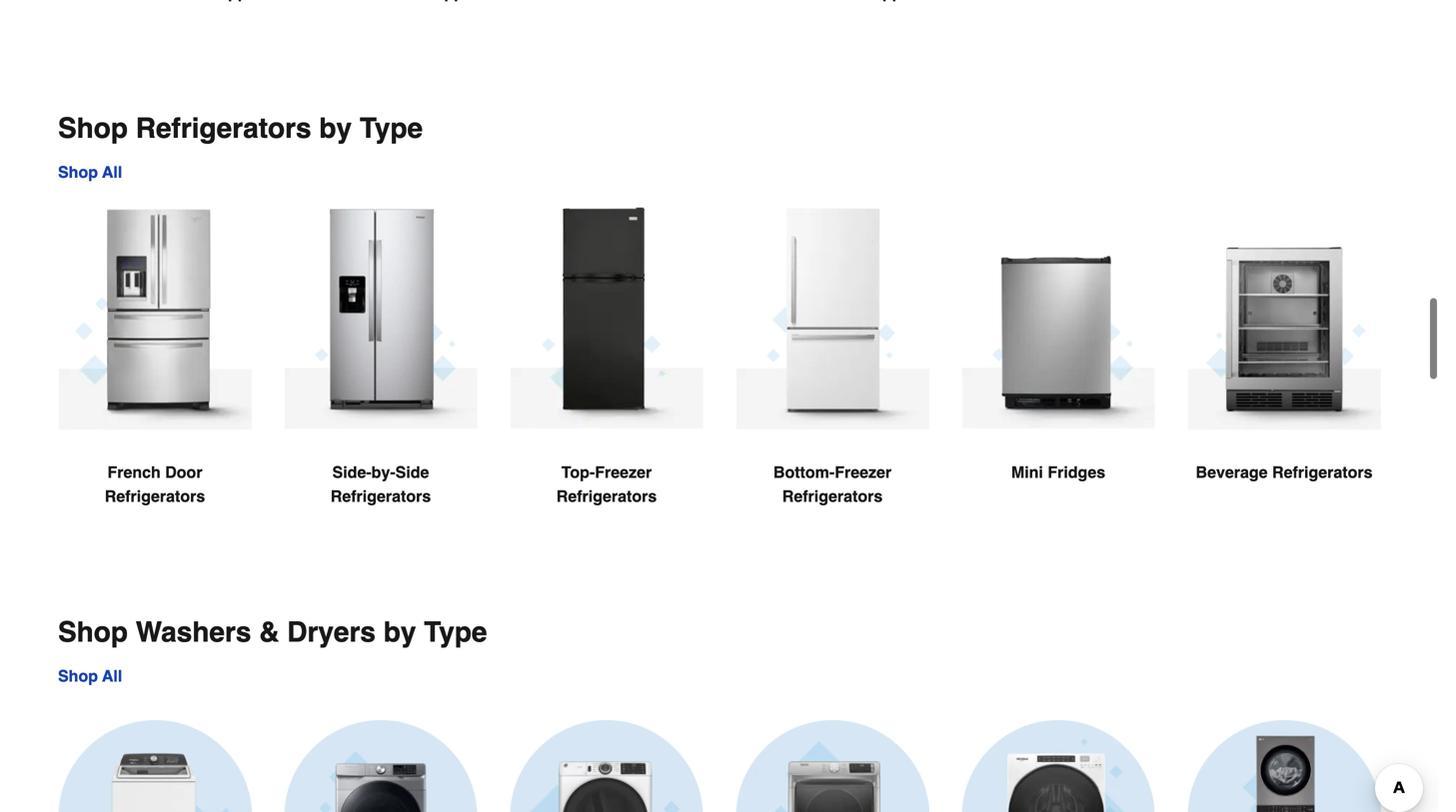 Task type: locate. For each thing, give the bounding box(es) containing it.
a gray l g stacked laundry center including washing machine and dryer. image
[[1187, 721, 1381, 813]]

mini
[[1011, 463, 1043, 482]]

by
[[319, 112, 352, 144], [384, 617, 416, 649]]

2 shop all link from the top
[[58, 667, 122, 686]]

washers
[[136, 617, 251, 649]]

door
[[165, 463, 202, 482]]

bottom-freezer refrigerators
[[773, 463, 892, 506]]

type
[[360, 112, 423, 144], [424, 617, 487, 649]]

1 horizontal spatial by
[[384, 617, 416, 649]]

1 vertical spatial by
[[384, 617, 416, 649]]

side
[[395, 463, 429, 482]]

beverage
[[1196, 463, 1268, 482]]

a stainless steel french door refrigerator with an ice maker and two drawers. image
[[58, 184, 252, 430]]

beverage refrigerators
[[1196, 463, 1373, 482]]

shop all link for shop refrigerators by type
[[58, 163, 122, 181]]

shop all link
[[58, 163, 122, 181], [58, 667, 122, 686]]

0 vertical spatial all
[[102, 163, 122, 181]]

refrigerators
[[136, 112, 311, 144], [1272, 463, 1373, 482], [105, 487, 205, 506], [331, 487, 431, 506], [556, 487, 657, 506], [782, 487, 883, 506]]

0 horizontal spatial by
[[319, 112, 352, 144]]

all
[[102, 163, 122, 181], [102, 667, 122, 686]]

0 horizontal spatial type
[[360, 112, 423, 144]]

1 vertical spatial shop all link
[[58, 667, 122, 686]]

side-
[[332, 463, 371, 482]]

1 shop from the top
[[58, 112, 128, 144]]

a stainless steel mini fridge. image
[[961, 184, 1155, 429]]

shop refrigerators by type
[[58, 112, 423, 144]]

1 vertical spatial all
[[102, 667, 122, 686]]

0 vertical spatial shop all link
[[58, 163, 122, 181]]

1 freezer from the left
[[595, 463, 652, 482]]

0 horizontal spatial freezer
[[595, 463, 652, 482]]

freezer
[[595, 463, 652, 482], [835, 463, 892, 482]]

1 all from the top
[[102, 163, 122, 181]]

a white bottom-freezer refrigerator with stainless steel handles. image
[[736, 184, 929, 430]]

mini fridges
[[1011, 463, 1105, 482]]

2 shop all from the top
[[58, 667, 122, 686]]

0 vertical spatial shop all
[[58, 163, 122, 181]]

shop all
[[58, 163, 122, 181], [58, 667, 122, 686]]

shop
[[58, 112, 128, 144], [58, 163, 98, 181], [58, 617, 128, 649], [58, 667, 98, 686]]

freezer inside bottom-freezer refrigerators
[[835, 463, 892, 482]]

0 vertical spatial type
[[360, 112, 423, 144]]

beverage refrigerators link
[[1187, 184, 1381, 533]]

by-
[[371, 463, 395, 482]]

1 vertical spatial type
[[424, 617, 487, 649]]

2 all from the top
[[102, 667, 122, 686]]

1 shop all from the top
[[58, 163, 122, 181]]

a whirlpool stainless steel side-by-side refrigerator with ice maker. image
[[284, 184, 478, 429]]

all for refrigerators
[[102, 163, 122, 181]]

1 vertical spatial shop all
[[58, 667, 122, 686]]

shop all link for shop washers & dryers by type
[[58, 667, 122, 686]]

2 shop from the top
[[58, 163, 98, 181]]

freezer inside top-freezer refrigerators
[[595, 463, 652, 482]]

1 horizontal spatial type
[[424, 617, 487, 649]]

1 shop all link from the top
[[58, 163, 122, 181]]

1 horizontal spatial freezer
[[835, 463, 892, 482]]

bottom-
[[773, 463, 835, 482]]

2 freezer from the left
[[835, 463, 892, 482]]

french
[[107, 463, 161, 482]]



Task type: vqa. For each thing, say whether or not it's contained in the screenshot.
Shop All
yes



Task type: describe. For each thing, give the bounding box(es) containing it.
&
[[259, 617, 279, 649]]

dryers
[[287, 617, 376, 649]]

side-by-side refrigerators
[[331, 463, 431, 506]]

0 vertical spatial by
[[319, 112, 352, 144]]

freezer for top-
[[595, 463, 652, 482]]

refrigerators inside bottom-freezer refrigerators
[[782, 487, 883, 506]]

french door refrigerators
[[105, 463, 205, 506]]

shop all for shop refrigerators by type
[[58, 163, 122, 181]]

a white and black whirlpool all-in-one washer and dryer. image
[[961, 721, 1155, 813]]

shop washers & dryers by type
[[58, 617, 487, 649]]

mini fridges link
[[961, 184, 1155, 533]]

side-by-side refrigerators link
[[284, 184, 478, 557]]

fridges
[[1048, 463, 1105, 482]]

top-
[[561, 463, 595, 482]]

3 shop from the top
[[58, 617, 128, 649]]

a stainless steel beverage refrigerator. image
[[1187, 184, 1381, 430]]

top-freezer refrigerators link
[[510, 184, 704, 557]]

a gray maytag gas dryer. image
[[736, 721, 929, 813]]

a white whirlpool top-load washing machine. image
[[58, 721, 252, 813]]

shop all for shop washers & dryers by type
[[58, 667, 122, 686]]

a black top-freezer refrigerator. image
[[510, 184, 704, 429]]

a gray samsung front-load washing machine. image
[[284, 721, 478, 813]]

french door refrigerators link
[[58, 184, 252, 557]]

all for washers
[[102, 667, 122, 686]]

4 shop from the top
[[58, 667, 98, 686]]

a white and black g e electric dryer. image
[[510, 721, 704, 813]]

top-freezer refrigerators
[[556, 463, 657, 506]]

freezer for bottom-
[[835, 463, 892, 482]]

bottom-freezer refrigerators link
[[736, 184, 929, 557]]



